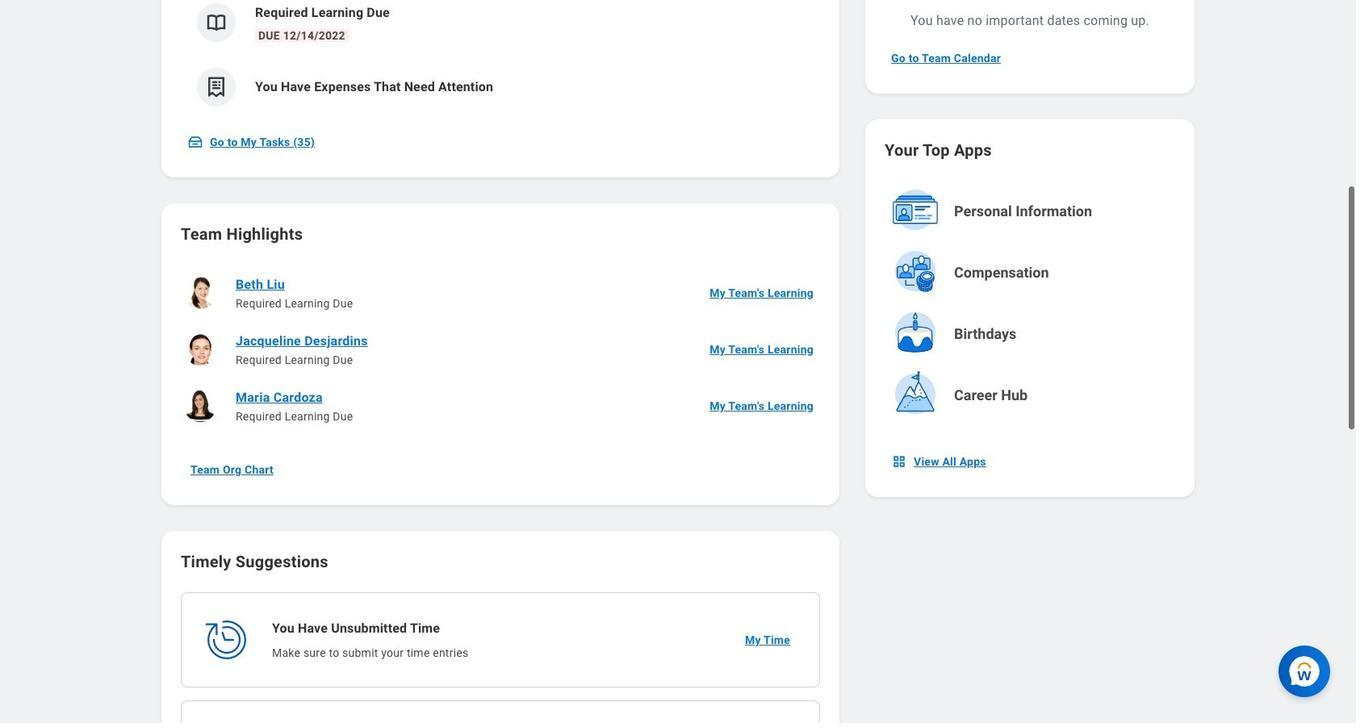 Task type: locate. For each thing, give the bounding box(es) containing it.
dashboard expenses image
[[204, 75, 229, 99]]

1 vertical spatial list
[[181, 265, 820, 434]]

nbox image
[[892, 454, 908, 470]]

inbox image
[[187, 134, 204, 150]]

list
[[181, 0, 820, 120], [181, 265, 820, 434]]

1 list from the top
[[181, 0, 820, 120]]

0 vertical spatial list
[[181, 0, 820, 120]]



Task type: vqa. For each thing, say whether or not it's contained in the screenshot.
Being
no



Task type: describe. For each thing, give the bounding box(es) containing it.
book open image
[[204, 10, 229, 35]]

2 list from the top
[[181, 265, 820, 434]]



